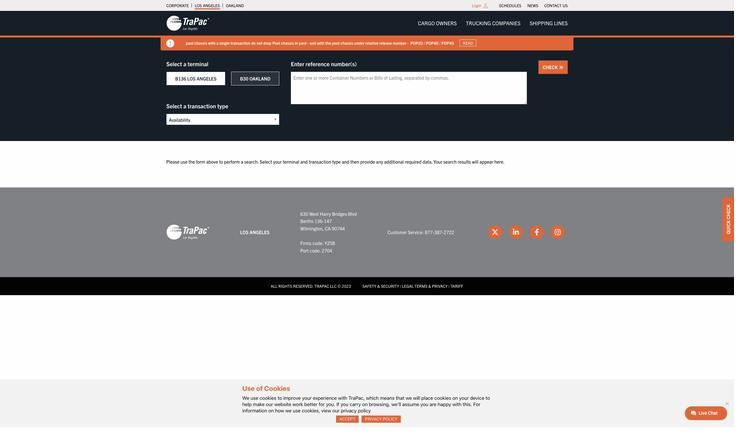 Task type: locate. For each thing, give the bounding box(es) containing it.
owners
[[436, 20, 457, 26]]

trucking
[[466, 20, 491, 26]]

data.
[[423, 159, 433, 165]]

1 vertical spatial select
[[166, 102, 182, 110]]

0 horizontal spatial |
[[400, 284, 402, 289]]

0 vertical spatial use
[[181, 159, 188, 165]]

1 horizontal spatial los angeles
[[240, 229, 270, 235]]

a up b136
[[184, 60, 187, 67]]

1 vertical spatial the
[[189, 159, 195, 165]]

we'll
[[392, 402, 401, 408]]

- right number
[[408, 40, 409, 46]]

on left how
[[269, 408, 274, 414]]

2 cookies from the left
[[435, 396, 452, 401]]

privacy
[[432, 284, 448, 289], [365, 417, 382, 422]]

with right exit
[[317, 40, 325, 46]]

the left form
[[189, 159, 195, 165]]

2 horizontal spatial your
[[460, 396, 469, 401]]

0 vertical spatial on
[[453, 396, 458, 401]]

under
[[355, 40, 365, 46]]

0 horizontal spatial -
[[308, 40, 309, 46]]

port
[[301, 248, 309, 254]]

0 vertical spatial our
[[266, 402, 273, 408]]

if
[[337, 402, 340, 408]]

0 horizontal spatial we
[[286, 408, 292, 414]]

1 | from the left
[[400, 284, 402, 289]]

1 horizontal spatial privacy
[[432, 284, 448, 289]]

enter
[[291, 60, 305, 67]]

2 horizontal spatial use
[[293, 408, 301, 414]]

0 horizontal spatial pool
[[186, 40, 194, 46]]

provide
[[361, 159, 375, 165]]

0 horizontal spatial los angeles
[[195, 3, 220, 8]]

chassis left under in the left of the page
[[341, 40, 354, 46]]

shipping lines menu item
[[526, 17, 573, 29]]

1 horizontal spatial transaction
[[231, 40, 251, 46]]

a
[[217, 40, 219, 46], [184, 60, 187, 67], [184, 102, 187, 110], [241, 159, 243, 165]]

all rights reserved. trapac llc © 2023
[[271, 284, 351, 289]]

1 pool from the left
[[186, 40, 194, 46]]

1 horizontal spatial type
[[332, 159, 341, 165]]

to up website in the bottom left of the page
[[278, 396, 282, 401]]

/ left pop45
[[440, 40, 441, 46]]

cookies
[[260, 396, 277, 401], [435, 396, 452, 401]]

privacy left "tariff" link
[[432, 284, 448, 289]]

1 vertical spatial use
[[251, 396, 259, 401]]

1 horizontal spatial and
[[342, 159, 350, 165]]

exit
[[310, 40, 316, 46]]

1 horizontal spatial on
[[363, 402, 368, 408]]

and
[[301, 159, 308, 165], [342, 159, 350, 165]]

0 horizontal spatial &
[[378, 284, 380, 289]]

on left device
[[453, 396, 458, 401]]

our right make
[[266, 402, 273, 408]]

our down if
[[333, 408, 340, 414]]

| left legal
[[400, 284, 402, 289]]

service:
[[408, 229, 424, 235]]

lines
[[555, 20, 568, 26]]

your right search.
[[273, 159, 282, 165]]

2 horizontal spatial on
[[453, 396, 458, 401]]

policy
[[358, 408, 371, 414]]

1 horizontal spatial oakland
[[250, 76, 271, 82]]

2 horizontal spatial chassis
[[341, 40, 354, 46]]

privacy down policy
[[365, 417, 382, 422]]

you
[[341, 402, 349, 408], [421, 402, 429, 408]]

1 vertical spatial oakland
[[250, 76, 271, 82]]

0 horizontal spatial chassis
[[194, 40, 207, 46]]

1 horizontal spatial &
[[429, 284, 431, 289]]

happy
[[438, 402, 452, 408]]

login link
[[472, 3, 482, 8]]

1 vertical spatial menu bar
[[414, 17, 573, 29]]

1 vertical spatial type
[[332, 159, 341, 165]]

0 horizontal spatial use
[[181, 159, 188, 165]]

2 | from the left
[[449, 284, 450, 289]]

1 vertical spatial privacy
[[365, 417, 382, 422]]

1 vertical spatial transaction
[[188, 102, 216, 110]]

shipping
[[530, 20, 553, 26]]

2 pool from the left
[[332, 40, 340, 46]]

0 horizontal spatial and
[[301, 159, 308, 165]]

1 vertical spatial los angeles
[[240, 229, 270, 235]]

quick check link
[[723, 198, 735, 242]]

customer service: 877-387-2722
[[388, 229, 455, 235]]

&
[[378, 284, 380, 289], [429, 284, 431, 289]]

0 vertical spatial will
[[472, 159, 479, 165]]

west
[[310, 211, 319, 217]]

2 vertical spatial on
[[269, 408, 274, 414]]

footer
[[0, 188, 735, 296]]

select right search.
[[260, 159, 272, 165]]

legal terms & privacy link
[[402, 284, 448, 289]]

1 horizontal spatial chassis
[[281, 40, 294, 46]]

select for select a transaction type
[[166, 102, 182, 110]]

pool up number(s)
[[332, 40, 340, 46]]

to right device
[[486, 396, 490, 401]]

0 horizontal spatial check
[[543, 64, 559, 70]]

0 horizontal spatial our
[[266, 402, 273, 408]]

2 vertical spatial transaction
[[309, 159, 331, 165]]

select down b136
[[166, 102, 182, 110]]

chassis left in
[[281, 40, 294, 46]]

0 vertical spatial check
[[543, 64, 559, 70]]

code:
[[313, 241, 324, 246], [310, 248, 321, 254]]

0 horizontal spatial cookies
[[260, 396, 277, 401]]

cookies up happy at the right bottom of page
[[435, 396, 452, 401]]

angeles
[[203, 3, 220, 8], [197, 76, 217, 82], [250, 229, 270, 235]]

number
[[393, 40, 407, 46]]

use up make
[[251, 396, 259, 401]]

use down work
[[293, 408, 301, 414]]

trapac,
[[349, 396, 365, 401]]

1 horizontal spatial you
[[421, 402, 429, 408]]

please
[[166, 159, 180, 165]]

use
[[181, 159, 188, 165], [251, 396, 259, 401], [293, 408, 301, 414]]

then
[[351, 159, 360, 165]]

3 chassis from the left
[[341, 40, 354, 46]]

we
[[243, 396, 250, 401]]

results
[[458, 159, 471, 165]]

1 horizontal spatial |
[[449, 284, 450, 289]]

-
[[308, 40, 309, 46], [408, 40, 409, 46]]

| left "tariff" link
[[449, 284, 450, 289]]

1 vertical spatial will
[[414, 396, 420, 401]]

1 vertical spatial terminal
[[283, 159, 300, 165]]

0 horizontal spatial terminal
[[188, 60, 209, 67]]

the inside banner
[[326, 40, 331, 46]]

transaction inside banner
[[231, 40, 251, 46]]

1 horizontal spatial check
[[726, 205, 732, 220]]

1 / from the left
[[424, 40, 425, 46]]

pop45
[[442, 40, 454, 46]]

number(s)
[[331, 60, 357, 67]]

2 los angeles image from the top
[[166, 225, 210, 241]]

& right safety
[[378, 284, 380, 289]]

cargo
[[418, 20, 435, 26]]

los angeles image
[[166, 15, 210, 31], [166, 225, 210, 241]]

this.
[[463, 402, 472, 408]]

0 horizontal spatial will
[[414, 396, 420, 401]]

0 horizontal spatial /
[[424, 40, 425, 46]]

cookies up make
[[260, 396, 277, 401]]

website
[[275, 402, 292, 408]]

work
[[293, 402, 303, 408]]

code: up 2704
[[313, 241, 324, 246]]

shipping lines link
[[526, 17, 573, 29]]

1 los angeles image from the top
[[166, 15, 210, 31]]

of
[[256, 385, 263, 393]]

use of cookies we use cookies to improve your experience with trapac, which means that we will place cookies on your device to help make our website work better for you. if you carry on browsing, we'll assume you are happy with this. for information on how we use cookies, view our privacy policy
[[243, 385, 490, 414]]

0 horizontal spatial oakland
[[226, 3, 244, 8]]

select up b136
[[166, 60, 182, 67]]

menu bar containing cargo owners
[[414, 17, 573, 29]]

use
[[243, 385, 255, 393]]

menu bar up the shipping
[[497, 1, 571, 9]]

drop
[[264, 40, 272, 46]]

0 horizontal spatial you
[[341, 402, 349, 408]]

los inside footer
[[240, 229, 249, 235]]

oakland right los angeles link
[[226, 3, 244, 8]]

we down website in the bottom left of the page
[[286, 408, 292, 414]]

1 horizontal spatial /
[[440, 40, 441, 46]]

firms
[[301, 241, 312, 246]]

will
[[472, 159, 479, 165], [414, 396, 420, 401]]

check button
[[539, 61, 568, 74]]

on up policy
[[363, 402, 368, 408]]

2 vertical spatial use
[[293, 408, 301, 414]]

will up assume
[[414, 396, 420, 401]]

you right if
[[341, 402, 349, 408]]

oakland right b30
[[250, 76, 271, 82]]

experience
[[313, 396, 337, 401]]

means
[[380, 396, 395, 401]]

/ left the "pop40"
[[424, 40, 425, 46]]

your up this.
[[460, 396, 469, 401]]

0 vertical spatial privacy
[[432, 284, 448, 289]]

footer containing 630 west harry bridges blvd
[[0, 188, 735, 296]]

check
[[543, 64, 559, 70], [726, 205, 732, 220]]

0 horizontal spatial type
[[217, 102, 229, 110]]

1 horizontal spatial the
[[326, 40, 331, 46]]

light image
[[484, 3, 488, 8]]

1 and from the left
[[301, 159, 308, 165]]

solid image
[[559, 65, 564, 70]]

©
[[338, 284, 341, 289]]

los inside los angeles link
[[195, 3, 202, 8]]

Enter reference number(s) text field
[[291, 72, 528, 104]]

0 horizontal spatial transaction
[[188, 102, 216, 110]]

with
[[208, 40, 216, 46], [317, 40, 325, 46], [338, 396, 348, 401], [453, 402, 462, 408]]

2 vertical spatial los
[[240, 229, 249, 235]]

1 horizontal spatial cookies
[[435, 396, 452, 401]]

the right exit
[[326, 40, 331, 46]]

browsing,
[[369, 402, 390, 408]]

carry
[[350, 402, 361, 408]]

0 vertical spatial angeles
[[203, 3, 220, 8]]

1 horizontal spatial our
[[333, 408, 340, 414]]

chassis left single
[[194, 40, 207, 46]]

1 horizontal spatial we
[[406, 396, 412, 401]]

& right terms
[[429, 284, 431, 289]]

pool right solid image
[[186, 40, 194, 46]]

0 vertical spatial transaction
[[231, 40, 251, 46]]

privacy policy
[[365, 417, 398, 422]]

1 vertical spatial los angeles image
[[166, 225, 210, 241]]

our
[[266, 402, 273, 408], [333, 408, 340, 414]]

wilmington,
[[301, 226, 324, 232]]

to right above
[[219, 159, 223, 165]]

0 vertical spatial los
[[195, 3, 202, 8]]

use right "please"
[[181, 159, 188, 165]]

0 vertical spatial los angeles image
[[166, 15, 210, 31]]

banner
[[0, 11, 735, 51]]

1 horizontal spatial pool
[[332, 40, 340, 46]]

0 horizontal spatial to
[[219, 159, 223, 165]]

how
[[275, 408, 284, 414]]

0 vertical spatial select
[[166, 60, 182, 67]]

/
[[424, 40, 425, 46], [440, 40, 441, 46]]

2 & from the left
[[429, 284, 431, 289]]

1 vertical spatial check
[[726, 205, 732, 220]]

your up better
[[302, 396, 312, 401]]

147
[[324, 218, 332, 224]]

select a terminal
[[166, 60, 209, 67]]

code: right port
[[310, 248, 321, 254]]

1 horizontal spatial your
[[302, 396, 312, 401]]

1 & from the left
[[378, 284, 380, 289]]

1 vertical spatial our
[[333, 408, 340, 414]]

a left single
[[217, 40, 219, 46]]

- left exit
[[308, 40, 309, 46]]

menu bar
[[497, 1, 571, 9], [414, 17, 573, 29]]

pool
[[186, 40, 194, 46], [332, 40, 340, 46]]

llc
[[330, 284, 337, 289]]

we up assume
[[406, 396, 412, 401]]

oakland
[[226, 3, 244, 8], [250, 76, 271, 82]]

0 vertical spatial menu bar
[[497, 1, 571, 9]]

bridges
[[332, 211, 347, 217]]

improve
[[284, 396, 301, 401]]

chassis
[[194, 40, 207, 46], [281, 40, 294, 46], [341, 40, 354, 46]]

90744
[[332, 226, 345, 232]]

you down place
[[421, 402, 429, 408]]

0 vertical spatial the
[[326, 40, 331, 46]]

1 horizontal spatial -
[[408, 40, 409, 46]]

with left single
[[208, 40, 216, 46]]

will right results
[[472, 159, 479, 165]]

menu bar down 'light' icon
[[414, 17, 573, 29]]



Task type: describe. For each thing, give the bounding box(es) containing it.
customer
[[388, 229, 407, 235]]

device
[[470, 396, 485, 401]]

1 chassis from the left
[[194, 40, 207, 46]]

quick check
[[726, 205, 732, 234]]

news link
[[528, 1, 539, 9]]

a inside banner
[[217, 40, 219, 46]]

privacy
[[341, 408, 357, 414]]

safety
[[363, 284, 377, 289]]

0 horizontal spatial the
[[189, 159, 195, 165]]

reference
[[306, 60, 330, 67]]

not
[[257, 40, 263, 46]]

2 horizontal spatial transaction
[[309, 159, 331, 165]]

legal
[[402, 284, 414, 289]]

with up if
[[338, 396, 348, 401]]

1 vertical spatial angeles
[[197, 76, 217, 82]]

additional
[[385, 159, 404, 165]]

read
[[463, 40, 474, 46]]

will inside use of cookies we use cookies to improve your experience with trapac, which means that we will place cookies on your device to help make our website work better for you. if you carry on browsing, we'll assume you are happy with this. for information on how we use cookies, view our privacy policy
[[414, 396, 420, 401]]

above
[[206, 159, 218, 165]]

safety & security link
[[363, 284, 400, 289]]

1 vertical spatial we
[[286, 408, 292, 414]]

1 horizontal spatial use
[[251, 396, 259, 401]]

which
[[366, 396, 379, 401]]

136-
[[315, 218, 324, 224]]

accept link
[[336, 416, 359, 423]]

privacy inside footer
[[432, 284, 448, 289]]

387-
[[435, 229, 444, 235]]

select for select a terminal
[[166, 60, 182, 67]]

news
[[528, 3, 539, 8]]

contact us link
[[545, 1, 568, 9]]

harry
[[320, 211, 331, 217]]

perform
[[224, 159, 240, 165]]

enter reference number(s)
[[291, 60, 357, 67]]

privacy policy link
[[362, 416, 401, 423]]

2023
[[342, 284, 351, 289]]

contact
[[545, 3, 562, 8]]

us
[[563, 3, 568, 8]]

reserved.
[[293, 284, 314, 289]]

1 vertical spatial on
[[363, 402, 368, 408]]

rights
[[279, 284, 292, 289]]

1 you from the left
[[341, 402, 349, 408]]

1 vertical spatial los
[[187, 76, 196, 82]]

1 - from the left
[[308, 40, 309, 46]]

2 / from the left
[[440, 40, 441, 46]]

companies
[[493, 20, 521, 26]]

login
[[472, 3, 482, 8]]

do
[[252, 40, 256, 46]]

2 - from the left
[[408, 40, 409, 46]]

appear
[[480, 159, 494, 165]]

1 horizontal spatial to
[[278, 396, 282, 401]]

2 vertical spatial angeles
[[250, 229, 270, 235]]

2 and from the left
[[342, 159, 350, 165]]

in
[[295, 40, 298, 46]]

search.
[[245, 159, 259, 165]]

make
[[253, 402, 265, 408]]

0 vertical spatial los angeles
[[195, 3, 220, 8]]

0 horizontal spatial privacy
[[365, 417, 382, 422]]

2722
[[444, 229, 455, 235]]

0 horizontal spatial your
[[273, 159, 282, 165]]

2 horizontal spatial to
[[486, 396, 490, 401]]

terms
[[415, 284, 428, 289]]

menu bar containing schedules
[[497, 1, 571, 9]]

no image
[[725, 401, 730, 407]]

1 horizontal spatial terminal
[[283, 159, 300, 165]]

cookies
[[264, 385, 291, 393]]

help
[[243, 402, 252, 408]]

schedules
[[500, 3, 522, 8]]

b136
[[175, 76, 186, 82]]

0 horizontal spatial on
[[269, 408, 274, 414]]

1 vertical spatial code:
[[310, 248, 321, 254]]

corporate
[[166, 3, 189, 8]]

menu bar inside banner
[[414, 17, 573, 29]]

better
[[305, 402, 318, 408]]

you.
[[326, 402, 336, 408]]

0 vertical spatial code:
[[313, 241, 324, 246]]

with left this.
[[453, 402, 462, 408]]

solid image
[[166, 40, 175, 48]]

pool chassis with a single transaction  do not drop pool chassis in yard -  exit with the pool chassis under relative release number -  pop20 / pop40 / pop45
[[186, 40, 454, 46]]

for
[[474, 402, 481, 408]]

2704
[[322, 248, 333, 254]]

630
[[301, 211, 309, 217]]

for
[[319, 402, 325, 408]]

assume
[[403, 402, 420, 408]]

630 west harry bridges blvd berths 136-147 wilmington, ca 90744
[[301, 211, 357, 232]]

all
[[271, 284, 278, 289]]

b136 los angeles
[[175, 76, 217, 82]]

banner containing cargo owners
[[0, 11, 735, 51]]

0 vertical spatial type
[[217, 102, 229, 110]]

2 chassis from the left
[[281, 40, 294, 46]]

information
[[243, 408, 267, 414]]

please use the form above to perform a search. select your terminal and transaction type and then provide any additional required data. your search results will appear here.
[[166, 159, 505, 165]]

1 cookies from the left
[[260, 396, 277, 401]]

a left search.
[[241, 159, 243, 165]]

select a transaction type
[[166, 102, 229, 110]]

1 horizontal spatial will
[[472, 159, 479, 165]]

cargo owners link
[[414, 17, 462, 29]]

0 vertical spatial terminal
[[188, 60, 209, 67]]

0 vertical spatial we
[[406, 396, 412, 401]]

2 vertical spatial select
[[260, 159, 272, 165]]

trapac
[[315, 284, 329, 289]]

security
[[381, 284, 400, 289]]

los angeles inside footer
[[240, 229, 270, 235]]

corporate link
[[166, 1, 189, 9]]

relative
[[366, 40, 379, 46]]

0 vertical spatial oakland
[[226, 3, 244, 8]]

quick
[[726, 221, 732, 234]]

berths
[[301, 218, 314, 224]]

b30
[[240, 76, 249, 82]]

blvd
[[348, 211, 357, 217]]

cargo owners
[[418, 20, 457, 26]]

yard
[[299, 40, 307, 46]]

ca
[[325, 226, 331, 232]]

a down b136
[[184, 102, 187, 110]]

place
[[422, 396, 434, 401]]

trucking companies link
[[462, 17, 526, 29]]

your
[[434, 159, 443, 165]]

firms code:  y258 port code:  2704
[[301, 241, 335, 254]]

check inside button
[[543, 64, 559, 70]]

2 you from the left
[[421, 402, 429, 408]]



Task type: vqa. For each thing, say whether or not it's contained in the screenshot.
CA
yes



